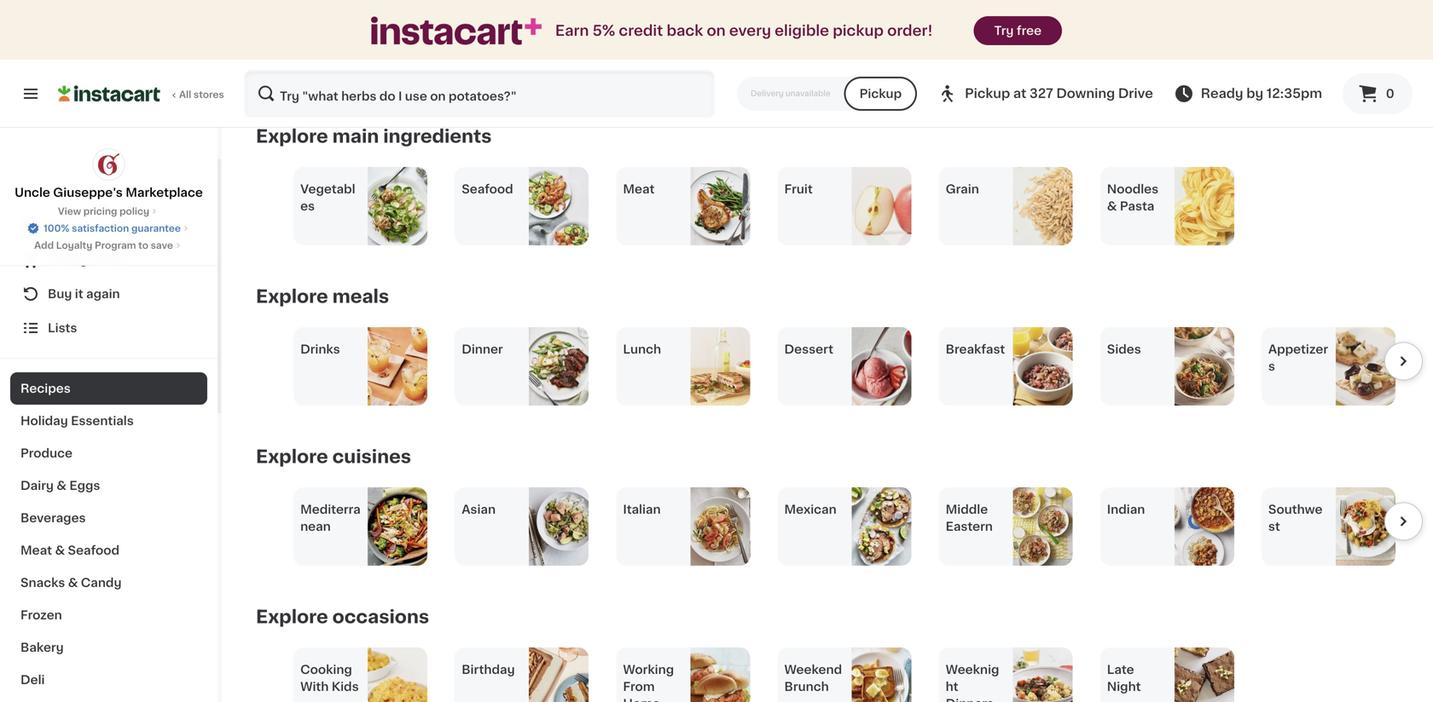 Task type: locate. For each thing, give the bounding box(es) containing it.
explore for explore main ingredients
[[256, 128, 328, 145]]

save down guarantee
[[151, 241, 173, 250]]

seafood link
[[455, 167, 589, 246]]

& for seafood
[[55, 545, 65, 557]]

dinners
[[946, 699, 994, 703]]

2 explore from the top
[[256, 288, 328, 306]]

recipes,
[[865, 16, 912, 28]]

0 vertical spatial save
[[834, 16, 862, 28]]

0 vertical spatial meat
[[623, 183, 655, 195]]

sides
[[1107, 344, 1141, 356]]

pickup inside pickup at 327 downing drive popup button
[[965, 87, 1010, 100]]

3 explore from the top
[[256, 448, 328, 466]]

& left candy
[[68, 577, 78, 589]]

of
[[653, 16, 665, 28]]

5%
[[592, 23, 615, 38]]

327
[[1029, 87, 1053, 100]]

pickup for pickup
[[859, 88, 902, 100]]

holiday
[[20, 415, 68, 427]]

ready inside dropdown button
[[48, 254, 87, 266]]

instacart logo image
[[58, 84, 160, 104]]

0 vertical spatial seafood
[[462, 183, 513, 195]]

ready by 12:35pm link
[[1174, 84, 1322, 104]]

ready
[[1201, 87, 1243, 100], [48, 254, 87, 266]]

dinner link
[[455, 328, 589, 406]]

& down beverages
[[55, 545, 65, 557]]

try free
[[994, 25, 1042, 37]]

back
[[667, 23, 703, 38]]

explore for explore cuisines
[[256, 448, 328, 466]]

dinner
[[462, 344, 503, 356]]

pickup left at at the right
[[965, 87, 1010, 100]]

on
[[707, 23, 726, 38]]

nean
[[300, 521, 331, 533]]

drive
[[1118, 87, 1153, 100]]

deli
[[20, 675, 45, 687]]

meat link
[[616, 167, 750, 246]]

up
[[991, 16, 1006, 28]]

appetizer s
[[1268, 344, 1328, 373]]

& for pasta
[[1107, 200, 1117, 212]]

save right you
[[834, 16, 862, 28]]

item carousel region containing drinks
[[256, 328, 1423, 406]]

dairy & eggs link
[[10, 470, 207, 502]]

working from home link
[[616, 648, 750, 703]]

asian link
[[455, 488, 589, 566]]

& inside meat & seafood link
[[55, 545, 65, 557]]

kids
[[332, 682, 359, 694]]

1 vertical spatial seafood
[[68, 545, 119, 557]]

credit
[[619, 23, 663, 38]]

seafood up candy
[[68, 545, 119, 557]]

item carousel region containing mediterra nean
[[256, 488, 1423, 566]]

1 horizontal spatial ready
[[1201, 87, 1243, 100]]

buy
[[48, 288, 72, 300]]

try
[[994, 25, 1014, 37]]

southwe st
[[1268, 504, 1323, 533]]

item carousel region
[[256, 328, 1423, 406], [256, 488, 1423, 566]]

weeknig ht dinners
[[946, 665, 999, 703]]

& left eggs
[[57, 480, 67, 492]]

ready down loyalty
[[48, 254, 87, 266]]

satisfaction
[[72, 224, 129, 233]]

what's
[[668, 16, 708, 28]]

item carousel region for explore cuisines
[[256, 488, 1423, 566]]

1 horizontal spatial save
[[834, 16, 862, 28]]

seafood down ingredients
[[462, 183, 513, 195]]

1 vertical spatial save
[[151, 241, 173, 250]]

0 horizontal spatial pickup
[[859, 88, 902, 100]]

pickup button
[[844, 77, 917, 111]]

grain
[[946, 183, 979, 195]]

ready left by
[[1201, 87, 1243, 100]]

explore up drinks
[[256, 288, 328, 306]]

seafood inside 'link'
[[462, 183, 513, 195]]

at
[[1013, 87, 1026, 100]]

4 explore from the top
[[256, 609, 328, 627]]

seafood
[[462, 183, 513, 195], [68, 545, 119, 557]]

& inside noodles & pasta
[[1107, 200, 1117, 212]]

0 horizontal spatial seafood
[[68, 545, 119, 557]]

explore left main
[[256, 128, 328, 145]]

birthday
[[462, 665, 515, 676]]

pickup
[[833, 23, 884, 38]]

shop link
[[10, 209, 207, 243]]

dessert
[[784, 344, 833, 356]]

explore for explore occasions
[[256, 609, 328, 627]]

& inside dairy & eggs link
[[57, 480, 67, 492]]

vegetabl es
[[300, 183, 355, 212]]

meat for meat & seafood
[[20, 545, 52, 557]]

1 horizontal spatial pickup
[[965, 87, 1010, 100]]

explore occasions
[[256, 609, 429, 627]]

frozen
[[20, 610, 62, 622]]

weekend brunch link
[[777, 648, 911, 703]]

1 horizontal spatial seafood
[[462, 183, 513, 195]]

vegetabl
[[300, 183, 355, 195]]

& left pasta
[[1107, 200, 1117, 212]]

show
[[956, 16, 988, 28]]

1 vertical spatial ready
[[48, 254, 87, 266]]

None search field
[[244, 70, 715, 118]]

lists
[[48, 322, 77, 334]]

lunch link
[[616, 328, 750, 406]]

weeknig
[[946, 665, 999, 676]]

0 vertical spatial ready
[[1201, 87, 1243, 100]]

pickup
[[965, 87, 1010, 100], [859, 88, 902, 100]]

2 item carousel region from the top
[[256, 488, 1423, 566]]

add loyalty program to save link
[[34, 239, 183, 252]]

earn 5% credit back on every eligible pickup order!
[[555, 23, 933, 38]]

0 vertical spatial item carousel region
[[256, 328, 1423, 406]]

meat
[[623, 183, 655, 195], [20, 545, 52, 557]]

1 horizontal spatial meat
[[623, 183, 655, 195]]

from
[[623, 682, 655, 694]]

& inside snacks & candy link
[[68, 577, 78, 589]]

pickup down 'pickup'
[[859, 88, 902, 100]]

0 horizontal spatial ready
[[48, 254, 87, 266]]

0 horizontal spatial save
[[151, 241, 173, 250]]

0 horizontal spatial meat
[[20, 545, 52, 557]]

1 vertical spatial meat
[[20, 545, 52, 557]]

eastern
[[946, 521, 993, 533]]

pickup inside pickup button
[[859, 88, 902, 100]]

to
[[138, 241, 148, 250]]

late night link
[[1100, 648, 1234, 703]]

explore up cooking
[[256, 609, 328, 627]]

noodles & pasta link
[[1100, 167, 1234, 246]]

night
[[1107, 682, 1141, 694]]

1 item carousel region from the top
[[256, 328, 1423, 406]]

explore
[[256, 128, 328, 145], [256, 288, 328, 306], [256, 448, 328, 466], [256, 609, 328, 627]]

0
[[1386, 88, 1394, 100]]

downing
[[1056, 87, 1115, 100]]

100%
[[44, 224, 69, 233]]

1 explore from the top
[[256, 128, 328, 145]]

essentials
[[71, 415, 134, 427]]

dairy
[[20, 480, 54, 492]]

explore up mediterra
[[256, 448, 328, 466]]

shop
[[48, 220, 80, 232]]

1 vertical spatial item carousel region
[[256, 488, 1423, 566]]

cooking
[[300, 665, 352, 676]]

appetizer
[[1268, 344, 1328, 356]]

breakfast
[[946, 344, 1005, 356]]

snacks & candy
[[20, 577, 122, 589]]

service type group
[[737, 77, 917, 111]]

drinks
[[300, 344, 340, 356]]



Task type: describe. For each thing, give the bounding box(es) containing it.
pickup for pickup at 327 downing drive
[[965, 87, 1010, 100]]

when
[[771, 16, 805, 28]]

with
[[300, 682, 329, 694]]

instacart plus icon image
[[371, 17, 542, 45]]

ready meals
[[48, 254, 127, 266]]

weekend
[[784, 665, 842, 676]]

uncle giuseppe's marketplace link
[[15, 148, 203, 201]]

mediterra nean link
[[293, 488, 427, 566]]

weeknig ht dinners link
[[939, 648, 1073, 703]]

view pricing policy link
[[58, 205, 160, 218]]

explore meals
[[256, 288, 389, 306]]

pickup at 327 downing drive button
[[938, 70, 1153, 118]]

& for candy
[[68, 577, 78, 589]]

lunch
[[623, 344, 661, 356]]

mexican
[[784, 504, 837, 516]]

lists link
[[10, 311, 207, 345]]

candy
[[81, 577, 122, 589]]

brunch
[[784, 682, 829, 694]]

100% satisfaction guarantee
[[44, 224, 181, 233]]

add
[[34, 241, 54, 250]]

noodles
[[1107, 183, 1159, 195]]

explore for explore meals
[[256, 288, 328, 306]]

explore cuisines
[[256, 448, 411, 466]]

drinks link
[[293, 328, 427, 406]]

every
[[729, 23, 771, 38]]

middle
[[946, 504, 988, 516]]

es
[[300, 200, 315, 212]]

middle eastern link
[[939, 488, 1073, 566]]

recipes
[[20, 383, 71, 395]]

all stores link
[[58, 70, 225, 118]]

snacks & candy link
[[10, 567, 207, 600]]

0 button
[[1343, 73, 1413, 114]]

cooking with kids link
[[293, 648, 427, 703]]

produce
[[20, 448, 72, 460]]

earn
[[555, 23, 589, 38]]

working
[[623, 665, 674, 676]]

cuisines
[[332, 448, 411, 466]]

home
[[623, 699, 660, 703]]

meals
[[332, 288, 389, 306]]

again
[[86, 288, 120, 300]]

by
[[1246, 87, 1263, 100]]

pricing
[[83, 207, 117, 216]]

beverages link
[[10, 502, 207, 535]]

ready for ready meals
[[48, 254, 87, 266]]

marketplace
[[126, 187, 203, 199]]

grain link
[[939, 167, 1073, 246]]

weekend brunch
[[784, 665, 842, 694]]

bakery link
[[10, 632, 207, 664]]

they'll
[[916, 16, 953, 28]]

track
[[619, 16, 650, 28]]

birthday link
[[455, 648, 589, 703]]

frozen link
[[10, 600, 207, 632]]

100% satisfaction guarantee button
[[27, 218, 191, 235]]

meat & seafood link
[[10, 535, 207, 567]]

meat for meat
[[623, 183, 655, 195]]

Search field
[[246, 72, 713, 116]]

occasions
[[332, 609, 429, 627]]

s
[[1268, 361, 1275, 373]]

cooking with kids
[[300, 665, 359, 694]]

here.
[[1040, 16, 1070, 28]]

buy it again link
[[10, 277, 207, 311]]

view
[[58, 207, 81, 216]]

mediterra nean
[[300, 504, 361, 533]]

keep track of what's delicious. when you save recipes, they'll show up right here.
[[585, 16, 1070, 28]]

uncle
[[15, 187, 50, 199]]

italian
[[623, 504, 661, 516]]

sides link
[[1100, 328, 1234, 406]]

giuseppe's
[[53, 187, 123, 199]]

ingredients
[[383, 128, 492, 145]]

all stores
[[179, 90, 224, 99]]

item carousel region for explore meals
[[256, 328, 1423, 406]]

delicious.
[[711, 16, 768, 28]]

dessert link
[[777, 328, 911, 406]]

holiday essentials
[[20, 415, 134, 427]]

late
[[1107, 665, 1134, 676]]

buy it again
[[48, 288, 120, 300]]

pickup at 327 downing drive
[[965, 87, 1153, 100]]

beverages
[[20, 513, 86, 525]]

recipes link
[[10, 373, 207, 405]]

& for eggs
[[57, 480, 67, 492]]

middle eastern
[[946, 504, 993, 533]]

ready for ready by 12:35pm
[[1201, 87, 1243, 100]]

you
[[808, 16, 831, 28]]

uncle giuseppe's marketplace logo image
[[93, 148, 125, 181]]

eggs
[[69, 480, 100, 492]]

vegetabl es link
[[293, 167, 427, 246]]

ready meals button
[[10, 243, 207, 277]]

program
[[95, 241, 136, 250]]



Task type: vqa. For each thing, say whether or not it's contained in the screenshot.
Dairy & Eggs
yes



